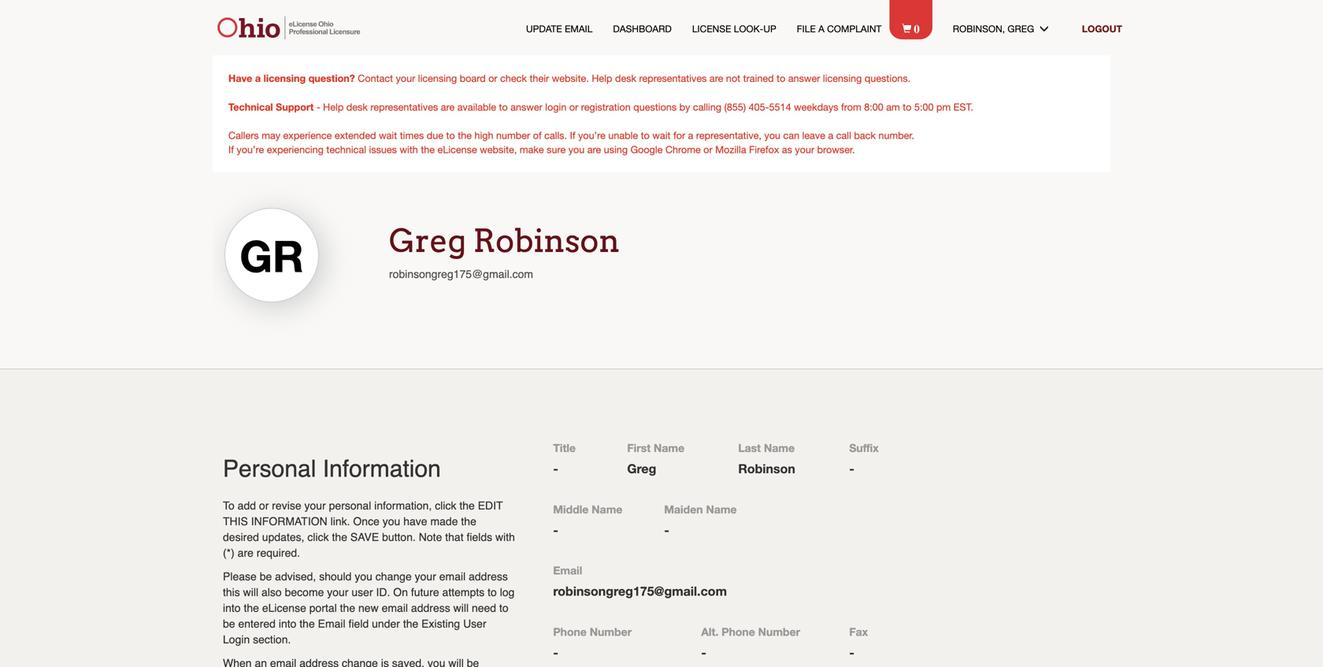 Task type: describe. For each thing, give the bounding box(es) containing it.
number
[[496, 130, 530, 141]]

- inside title -
[[553, 461, 559, 476]]

am
[[887, 101, 901, 113]]

- inside phone number -
[[553, 645, 559, 660]]

existing
[[422, 618, 460, 630]]

update email link
[[526, 22, 593, 35]]

you right sure
[[569, 144, 585, 155]]

with inside to add or revise your personal information, click the edit this information link. once you have made the desired updates, click the save button. note that fields with (*) are required.
[[496, 531, 515, 544]]

robinson, greg link
[[953, 22, 1062, 35]]

(*)
[[223, 547, 235, 559]]

alt.
[[702, 626, 719, 639]]

link.
[[331, 515, 350, 528]]

0 vertical spatial will
[[243, 586, 259, 599]]

technical support - help desk representatives are available to answer login or registration questions by calling (855) 405-5514 weekdays from 8:00 am to 5:00 pm est.
[[229, 101, 974, 113]]

extended
[[335, 130, 376, 141]]

to add or revise your personal information, click the edit this information link. once you have made the desired updates, click the save button. note that fields with (*) are required.
[[223, 500, 515, 559]]

the down portal
[[300, 618, 315, 630]]

dashboard link
[[613, 22, 672, 35]]

1 vertical spatial click
[[308, 531, 329, 544]]

from
[[842, 101, 862, 113]]

0 vertical spatial into
[[223, 602, 241, 615]]

2 wait from the left
[[653, 130, 671, 141]]

a left call
[[829, 130, 834, 141]]

leave
[[803, 130, 826, 141]]

1 vertical spatial robinsongreg175@gmail.com
[[553, 584, 727, 599]]

maiden
[[665, 503, 703, 516]]

future
[[411, 586, 439, 599]]

or inside callers may experience extended wait times due to the high number of calls. if you're unable to wait for a representative, you can leave a call back number. if you're experiencing technical issues with the elicense website, make sure you are using google chrome or mozilla firefox as your browser.
[[704, 144, 713, 155]]

have
[[404, 515, 428, 528]]

logout
[[1083, 23, 1123, 34]]

of
[[533, 130, 542, 141]]

high
[[475, 130, 494, 141]]

callers
[[229, 130, 259, 141]]

0 vertical spatial be
[[260, 571, 272, 583]]

answer inside the have a licensing question? contact your licensing board or check their website. help desk representatives are not trained to answer licensing questions.
[[789, 72, 821, 84]]

button.
[[382, 531, 416, 544]]

website.
[[552, 72, 589, 84]]

file a complaint link
[[797, 22, 882, 35]]

that
[[445, 531, 464, 544]]

calling
[[693, 101, 722, 113]]

1 vertical spatial will
[[454, 602, 469, 615]]

once
[[353, 515, 380, 528]]

- inside suffix -
[[850, 461, 855, 476]]

mozilla
[[716, 144, 747, 155]]

maiden name -
[[665, 503, 737, 538]]

as
[[782, 144, 793, 155]]

405-
[[749, 101, 770, 113]]

robinson,
[[953, 23, 1006, 34]]

number inside alt. phone number -
[[759, 626, 801, 639]]

edit
[[478, 500, 503, 512]]

file
[[797, 23, 816, 34]]

due
[[427, 130, 444, 141]]

are inside the have a licensing question? contact your licensing board or check their website. help desk representatives are not trained to answer licensing questions.
[[710, 72, 724, 84]]

log
[[500, 586, 515, 599]]

0 horizontal spatial licensing
[[264, 72, 306, 84]]

callers may experience extended wait times due to the high number of calls. if you're unable to wait for a representative, you can leave a call back number. if you're experiencing technical issues with the elicense website, make sure you are using google chrome or mozilla firefox as your browser.
[[229, 130, 915, 155]]

please be advised, should you change your email address this will also become your user id. on future attempts to log into the elicense portal the new email address will need to be entered into the email field under the existing user login section.
[[223, 571, 515, 646]]

robinsongreg175@gmail.com inside 'greg robinson robinsongreg175@gmail.com'
[[389, 268, 534, 281]]

1 vertical spatial address
[[411, 602, 451, 615]]

1 horizontal spatial address
[[469, 571, 508, 583]]

experience
[[283, 130, 332, 141]]

under
[[372, 618, 400, 630]]

title -
[[553, 442, 576, 476]]

elicense inside callers may experience extended wait times due to the high number of calls. if you're unable to wait for a representative, you can leave a call back number. if you're experiencing technical issues with the elicense website, make sure you are using google chrome or mozilla firefox as your browser.
[[438, 144, 477, 155]]

to right "available"
[[499, 101, 508, 113]]

menu down image
[[1040, 24, 1062, 33]]

help inside technical support - help desk representatives are available to answer login or registration questions by calling (855) 405-5514 weekdays from 8:00 am to 5:00 pm est.
[[323, 101, 344, 113]]

up
[[764, 23, 777, 34]]

information
[[251, 515, 328, 528]]

name for middle name -
[[592, 503, 623, 516]]

answer inside technical support - help desk representatives are available to answer login or registration questions by calling (855) 405-5514 weekdays from 8:00 am to 5:00 pm est.
[[511, 101, 543, 113]]

robinson, greg
[[953, 23, 1040, 34]]

- inside middle name -
[[553, 523, 559, 538]]

personal
[[223, 455, 316, 483]]

required.
[[257, 547, 300, 559]]

0 horizontal spatial if
[[229, 144, 234, 155]]

their
[[530, 72, 549, 84]]

are inside to add or revise your personal information, click the edit this information link. once you have made the desired updates, click the save button. note that fields with (*) are required.
[[238, 547, 254, 559]]

the up fields
[[461, 515, 477, 528]]

chrome
[[666, 144, 701, 155]]

robinson inside 'greg robinson robinsongreg175@gmail.com'
[[473, 222, 620, 260]]

alt. phone number -
[[702, 626, 801, 660]]

with inside callers may experience extended wait times due to the high number of calls. if you're unable to wait for a representative, you can leave a call back number. if you're experiencing technical issues with the elicense website, make sure you are using google chrome or mozilla firefox as your browser.
[[400, 144, 418, 155]]

by
[[680, 101, 691, 113]]

look-
[[734, 23, 764, 34]]

greg robinson robinsongreg175@gmail.com
[[389, 222, 620, 281]]

email inside 'link'
[[565, 23, 593, 34]]

help inside the have a licensing question? contact your licensing board or check their website. help desk representatives are not trained to answer licensing questions.
[[592, 72, 613, 84]]

desk inside technical support - help desk representatives are available to answer login or registration questions by calling (855) 405-5514 weekdays from 8:00 am to 5:00 pm est.
[[347, 101, 368, 113]]

technical
[[229, 101, 273, 113]]

attempts
[[443, 586, 485, 599]]

0 horizontal spatial email
[[382, 602, 408, 615]]

email inside please be advised, should you change your email address this will also become your user id. on future attempts to log into the elicense portal the new email address will need to be entered into the email field under the existing user login section.
[[318, 618, 346, 630]]

phone number -
[[553, 626, 632, 660]]

back
[[855, 130, 876, 141]]

- inside technical support - help desk representatives are available to answer login or registration questions by calling (855) 405-5514 weekdays from 8:00 am to 5:00 pm est.
[[317, 101, 320, 113]]

become
[[285, 586, 324, 599]]

question?
[[309, 72, 355, 84]]

first name greg
[[628, 442, 685, 476]]

fax
[[850, 626, 869, 639]]

not
[[726, 72, 741, 84]]

the left edit at the left
[[460, 500, 475, 512]]

google
[[631, 144, 663, 155]]

questions
[[634, 101, 677, 113]]

information
[[323, 455, 441, 483]]

should
[[319, 571, 352, 583]]

new
[[359, 602, 379, 615]]

the up entered
[[244, 602, 259, 615]]

dashboard
[[613, 23, 672, 34]]

your inside callers may experience extended wait times due to the high number of calls. if you're unable to wait for a representative, you can leave a call back number. if you're experiencing technical issues with the elicense website, make sure you are using google chrome or mozilla firefox as your browser.
[[795, 144, 815, 155]]

1 horizontal spatial click
[[435, 500, 457, 512]]

user
[[463, 618, 487, 630]]



Task type: vqa. For each thing, say whether or not it's contained in the screenshot.
greg
yes



Task type: locate. For each thing, give the bounding box(es) containing it.
0 horizontal spatial address
[[411, 602, 451, 615]]

experiencing
[[267, 144, 324, 155]]

a right for on the right top
[[688, 130, 694, 141]]

1 vertical spatial desk
[[347, 101, 368, 113]]

number.
[[879, 130, 915, 141]]

suffix
[[850, 442, 879, 455]]

be up also
[[260, 571, 272, 583]]

0 horizontal spatial phone
[[553, 626, 587, 639]]

name for maiden name -
[[706, 503, 737, 516]]

representatives up by
[[639, 72, 707, 84]]

your right contact
[[396, 72, 416, 84]]

1 horizontal spatial with
[[496, 531, 515, 544]]

1 vertical spatial help
[[323, 101, 344, 113]]

representatives
[[639, 72, 707, 84], [371, 101, 438, 113]]

browser.
[[818, 144, 855, 155]]

will down attempts on the left of page
[[454, 602, 469, 615]]

into down this
[[223, 602, 241, 615]]

representatives up times
[[371, 101, 438, 113]]

email right the update
[[565, 23, 593, 34]]

phone inside phone number -
[[553, 626, 587, 639]]

1 vertical spatial robinson
[[739, 461, 796, 476]]

1 horizontal spatial greg
[[628, 461, 657, 476]]

need
[[472, 602, 497, 615]]

complaint
[[828, 23, 882, 34]]

to right the due
[[446, 130, 455, 141]]

to left "log"
[[488, 586, 497, 599]]

desired
[[223, 531, 259, 544]]

1 horizontal spatial if
[[570, 130, 576, 141]]

representatives inside technical support - help desk representatives are available to answer login or registration questions by calling (855) 405-5514 weekdays from 8:00 am to 5:00 pm est.
[[371, 101, 438, 113]]

this
[[223, 586, 240, 599]]

the
[[458, 130, 472, 141], [421, 144, 435, 155], [460, 500, 475, 512], [461, 515, 477, 528], [332, 531, 347, 544], [244, 602, 259, 615], [340, 602, 355, 615], [300, 618, 315, 630], [403, 618, 419, 630]]

1 wait from the left
[[379, 130, 397, 141]]

2 number from the left
[[759, 626, 801, 639]]

1 horizontal spatial you're
[[578, 130, 606, 141]]

fax -
[[850, 626, 869, 660]]

the down link.
[[332, 531, 347, 544]]

0
[[914, 20, 920, 34]]

last
[[739, 442, 761, 455]]

robinson
[[473, 222, 620, 260], [739, 461, 796, 476]]

into up section.
[[279, 618, 297, 630]]

your inside to add or revise your personal information, click the edit this information link. once you have made the desired updates, click the save button. note that fields with (*) are required.
[[305, 500, 326, 512]]

your up 'future'
[[415, 571, 436, 583]]

name inside last name robinson
[[764, 442, 795, 455]]

the up the field
[[340, 602, 355, 615]]

license look-up
[[693, 23, 777, 34]]

be
[[260, 571, 272, 583], [223, 618, 235, 630]]

- inside maiden name -
[[665, 523, 670, 538]]

1 horizontal spatial will
[[454, 602, 469, 615]]

name for last name robinson
[[764, 442, 795, 455]]

0 vertical spatial if
[[570, 130, 576, 141]]

1 horizontal spatial wait
[[653, 130, 671, 141]]

name for first name greg
[[654, 442, 685, 455]]

the right 'under'
[[403, 618, 419, 630]]

a right "have"
[[255, 72, 261, 84]]

you up user
[[355, 571, 373, 583]]

0 vertical spatial greg
[[1008, 23, 1035, 34]]

name inside maiden name -
[[706, 503, 737, 516]]

0 vertical spatial representatives
[[639, 72, 707, 84]]

are
[[710, 72, 724, 84], [441, 101, 455, 113], [588, 144, 601, 155], [238, 547, 254, 559]]

or
[[489, 72, 498, 84], [570, 101, 579, 113], [704, 144, 713, 155], [259, 500, 269, 512]]

the left the high
[[458, 130, 472, 141]]

2 phone from the left
[[722, 626, 756, 639]]

1 phone from the left
[[553, 626, 587, 639]]

with right fields
[[496, 531, 515, 544]]

your down leave
[[795, 144, 815, 155]]

1 horizontal spatial robinson
[[739, 461, 796, 476]]

pm
[[937, 101, 951, 113]]

license look-up link
[[693, 22, 777, 35]]

licensing up "from"
[[823, 72, 862, 84]]

2 horizontal spatial licensing
[[823, 72, 862, 84]]

your down should
[[327, 586, 349, 599]]

1 vertical spatial email
[[553, 564, 583, 577]]

elicense ohio professional licensure image
[[212, 16, 370, 39]]

address down 'future'
[[411, 602, 451, 615]]

name right middle
[[592, 503, 623, 516]]

number inside phone number -
[[590, 626, 632, 639]]

you're down callers at the left top of the page
[[237, 144, 264, 155]]

elicense inside please be advised, should you change your email address this will also become your user id. on future attempts to log into the elicense portal the new email address will need to be entered into the email field under the existing user login section.
[[262, 602, 306, 615]]

desk up extended
[[347, 101, 368, 113]]

be up login
[[223, 618, 235, 630]]

1 horizontal spatial phone
[[722, 626, 756, 639]]

portal
[[309, 602, 337, 615]]

name right maiden in the right of the page
[[706, 503, 737, 516]]

est.
[[954, 101, 974, 113]]

5:00
[[915, 101, 934, 113]]

a
[[819, 23, 825, 34], [255, 72, 261, 84], [688, 130, 694, 141], [829, 130, 834, 141]]

0 horizontal spatial you're
[[237, 144, 264, 155]]

name right first
[[654, 442, 685, 455]]

1 vertical spatial you're
[[237, 144, 264, 155]]

questions.
[[865, 72, 911, 84]]

1 horizontal spatial representatives
[[639, 72, 707, 84]]

0 vertical spatial robinsongreg175@gmail.com
[[389, 268, 534, 281]]

0 horizontal spatial representatives
[[371, 101, 438, 113]]

0 horizontal spatial with
[[400, 144, 418, 155]]

1 vertical spatial into
[[279, 618, 297, 630]]

wait up 'issues'
[[379, 130, 397, 141]]

can
[[784, 130, 800, 141]]

check
[[500, 72, 527, 84]]

0 horizontal spatial robinsongreg175@gmail.com
[[389, 268, 534, 281]]

address up "log"
[[469, 571, 508, 583]]

issues
[[369, 144, 397, 155]]

0 horizontal spatial answer
[[511, 101, 543, 113]]

a right file
[[819, 23, 825, 34]]

entered
[[238, 618, 276, 630]]

0 vertical spatial help
[[592, 72, 613, 84]]

1 horizontal spatial help
[[592, 72, 613, 84]]

or inside the have a licensing question? contact your licensing board or check their website. help desk representatives are not trained to answer licensing questions.
[[489, 72, 498, 84]]

email down on
[[382, 602, 408, 615]]

if right calls.
[[570, 130, 576, 141]]

are inside technical support - help desk representatives are available to answer login or registration questions by calling (855) 405-5514 weekdays from 8:00 am to 5:00 pm est.
[[441, 101, 455, 113]]

5514
[[770, 101, 792, 113]]

to up the google
[[641, 130, 650, 141]]

0 horizontal spatial elicense
[[262, 602, 306, 615]]

0 vertical spatial email
[[440, 571, 466, 583]]

to down "log"
[[500, 602, 509, 615]]

are down desired
[[238, 547, 254, 559]]

the down the due
[[421, 144, 435, 155]]

answer up the weekdays
[[789, 72, 821, 84]]

1 number from the left
[[590, 626, 632, 639]]

or inside technical support - help desk representatives are available to answer login or registration questions by calling (855) 405-5514 weekdays from 8:00 am to 5:00 pm est.
[[570, 101, 579, 113]]

greg inside 'greg robinson robinsongreg175@gmail.com'
[[389, 222, 467, 260]]

last name robinson
[[739, 442, 796, 476]]

help up technical support - help desk representatives are available to answer login or registration questions by calling (855) 405-5514 weekdays from 8:00 am to 5:00 pm est. at the top of page
[[592, 72, 613, 84]]

1 vertical spatial be
[[223, 618, 235, 630]]

number right the alt.
[[759, 626, 801, 639]]

1 horizontal spatial licensing
[[418, 72, 457, 84]]

or left mozilla
[[704, 144, 713, 155]]

you're
[[578, 130, 606, 141], [237, 144, 264, 155]]

desk up registration
[[615, 72, 637, 84]]

name inside first name greg
[[654, 442, 685, 455]]

email up attempts on the left of page
[[440, 571, 466, 583]]

will
[[243, 586, 259, 599], [454, 602, 469, 615]]

are inside callers may experience extended wait times due to the high number of calls. if you're unable to wait for a representative, you can leave a call back number. if you're experiencing technical issues with the elicense website, make sure you are using google chrome or mozilla firefox as your browser.
[[588, 144, 601, 155]]

wait left for on the right top
[[653, 130, 671, 141]]

representatives inside the have a licensing question? contact your licensing board or check their website. help desk representatives are not trained to answer licensing questions.
[[639, 72, 707, 84]]

1 vertical spatial elicense
[[262, 602, 306, 615]]

please
[[223, 571, 257, 583]]

with down times
[[400, 144, 418, 155]]

to inside the have a licensing question? contact your licensing board or check their website. help desk representatives are not trained to answer licensing questions.
[[777, 72, 786, 84]]

- inside fax -
[[850, 645, 855, 660]]

click down information
[[308, 531, 329, 544]]

middle
[[553, 503, 589, 516]]

are left "available"
[[441, 101, 455, 113]]

0 vertical spatial with
[[400, 144, 418, 155]]

email robinsongreg175@gmail.com
[[553, 564, 727, 599]]

name inside middle name -
[[592, 503, 623, 516]]

make
[[520, 144, 544, 155]]

or right 'login'
[[570, 101, 579, 113]]

2 horizontal spatial greg
[[1008, 23, 1035, 34]]

trained
[[744, 72, 774, 84]]

number
[[590, 626, 632, 639], [759, 626, 801, 639]]

-
[[317, 101, 320, 113], [553, 461, 559, 476], [850, 461, 855, 476], [553, 523, 559, 538], [665, 523, 670, 538], [553, 645, 559, 660], [702, 645, 707, 660], [850, 645, 855, 660]]

1 vertical spatial answer
[[511, 101, 543, 113]]

suffix -
[[850, 442, 879, 476]]

advised,
[[275, 571, 316, 583]]

to right trained
[[777, 72, 786, 84]]

desk
[[615, 72, 637, 84], [347, 101, 368, 113]]

your inside the have a licensing question? contact your licensing board or check their website. help desk representatives are not trained to answer licensing questions.
[[396, 72, 416, 84]]

0 link
[[903, 20, 933, 35]]

greg inside first name greg
[[628, 461, 657, 476]]

0 vertical spatial answer
[[789, 72, 821, 84]]

2 vertical spatial greg
[[628, 461, 657, 476]]

if down callers at the left top of the page
[[229, 144, 234, 155]]

updates,
[[262, 531, 305, 544]]

0 horizontal spatial desk
[[347, 101, 368, 113]]

1 vertical spatial greg
[[389, 222, 467, 260]]

0 horizontal spatial greg
[[389, 222, 467, 260]]

0 vertical spatial you're
[[578, 130, 606, 141]]

representative,
[[697, 130, 762, 141]]

0 horizontal spatial wait
[[379, 130, 397, 141]]

you up firefox
[[765, 130, 781, 141]]

or inside to add or revise your personal information, click the edit this information link. once you have made the desired updates, click the save button. note that fields with (*) are required.
[[259, 500, 269, 512]]

0 horizontal spatial into
[[223, 602, 241, 615]]

you inside to add or revise your personal information, click the edit this information link. once you have made the desired updates, click the save button. note that fields with (*) are required.
[[383, 515, 401, 528]]

0 horizontal spatial be
[[223, 618, 235, 630]]

fields
[[467, 531, 493, 544]]

id.
[[376, 586, 390, 599]]

weekdays
[[794, 101, 839, 113]]

section.
[[253, 634, 291, 646]]

number down email robinsongreg175@gmail.com
[[590, 626, 632, 639]]

board
[[460, 72, 486, 84]]

0 horizontal spatial click
[[308, 531, 329, 544]]

to right am
[[903, 101, 912, 113]]

email
[[565, 23, 593, 34], [553, 564, 583, 577], [318, 618, 346, 630]]

note
[[419, 531, 442, 544]]

contact
[[358, 72, 393, 84]]

0 vertical spatial email
[[565, 23, 593, 34]]

your right revise at the left bottom
[[305, 500, 326, 512]]

a inside "link"
[[819, 23, 825, 34]]

0 vertical spatial click
[[435, 500, 457, 512]]

1 horizontal spatial elicense
[[438, 144, 477, 155]]

information,
[[374, 500, 432, 512]]

email down portal
[[318, 618, 346, 630]]

1 horizontal spatial be
[[260, 571, 272, 583]]

into
[[223, 602, 241, 615], [279, 618, 297, 630]]

also
[[262, 586, 282, 599]]

answer left 'login'
[[511, 101, 543, 113]]

0 horizontal spatial will
[[243, 586, 259, 599]]

0 horizontal spatial number
[[590, 626, 632, 639]]

1 horizontal spatial desk
[[615, 72, 637, 84]]

or right board
[[489, 72, 498, 84]]

licensing left board
[[418, 72, 457, 84]]

elicense down also
[[262, 602, 306, 615]]

website,
[[480, 144, 517, 155]]

address
[[469, 571, 508, 583], [411, 602, 451, 615]]

1 horizontal spatial number
[[759, 626, 801, 639]]

click up the made at bottom left
[[435, 500, 457, 512]]

you inside please be advised, should you change your email address this will also become your user id. on future attempts to log into the elicense portal the new email address will need to be entered into the email field under the existing user login section.
[[355, 571, 373, 583]]

help down question?
[[323, 101, 344, 113]]

firefox
[[749, 144, 780, 155]]

0 vertical spatial address
[[469, 571, 508, 583]]

personal information
[[223, 455, 441, 483]]

name right last
[[764, 442, 795, 455]]

2 vertical spatial email
[[318, 618, 346, 630]]

with
[[400, 144, 418, 155], [496, 531, 515, 544]]

0 vertical spatial elicense
[[438, 144, 477, 155]]

phone inside alt. phone number -
[[722, 626, 756, 639]]

1 vertical spatial representatives
[[371, 101, 438, 113]]

0 horizontal spatial robinson
[[473, 222, 620, 260]]

0 horizontal spatial help
[[323, 101, 344, 113]]

or right add
[[259, 500, 269, 512]]

8:00
[[865, 101, 884, 113]]

field
[[349, 618, 369, 630]]

you're up using
[[578, 130, 606, 141]]

available
[[458, 101, 496, 113]]

0 vertical spatial robinson
[[473, 222, 620, 260]]

revise
[[272, 500, 301, 512]]

call
[[837, 130, 852, 141]]

this
[[223, 515, 248, 528]]

1 horizontal spatial into
[[279, 618, 297, 630]]

email inside email robinsongreg175@gmail.com
[[553, 564, 583, 577]]

1 horizontal spatial answer
[[789, 72, 821, 84]]

1 horizontal spatial robinsongreg175@gmail.com
[[553, 584, 727, 599]]

help
[[592, 72, 613, 84], [323, 101, 344, 113]]

1 vertical spatial email
[[382, 602, 408, 615]]

desk inside the have a licensing question? contact your licensing board or check their website. help desk representatives are not trained to answer licensing questions.
[[615, 72, 637, 84]]

technical
[[327, 144, 366, 155]]

you up button.
[[383, 515, 401, 528]]

elicense down the due
[[438, 144, 477, 155]]

are left using
[[588, 144, 601, 155]]

personal
[[329, 500, 371, 512]]

- inside alt. phone number -
[[702, 645, 707, 660]]

1 vertical spatial with
[[496, 531, 515, 544]]

are left not
[[710, 72, 724, 84]]

1 horizontal spatial email
[[440, 571, 466, 583]]

title
[[553, 442, 576, 455]]

will down the please at left
[[243, 586, 259, 599]]

1 vertical spatial if
[[229, 144, 234, 155]]

licensing up the support
[[264, 72, 306, 84]]

registration
[[581, 101, 631, 113]]

0 vertical spatial desk
[[615, 72, 637, 84]]

email down middle name -
[[553, 564, 583, 577]]

licensing
[[264, 72, 306, 84], [418, 72, 457, 84], [823, 72, 862, 84]]

you
[[765, 130, 781, 141], [569, 144, 585, 155], [383, 515, 401, 528], [355, 571, 373, 583]]



